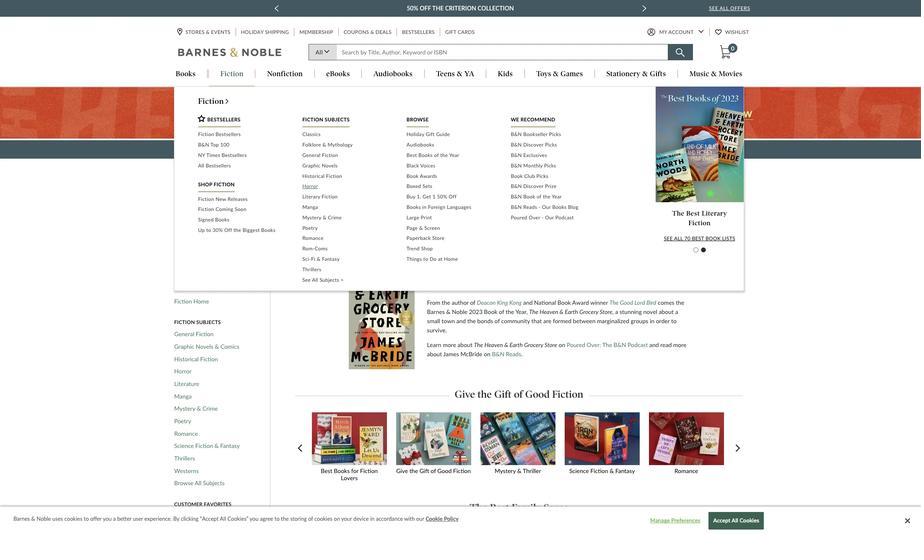 Task type: describe. For each thing, give the bounding box(es) containing it.
0 vertical spatial 50%
[[407, 5, 419, 12]]

all left offers
[[720, 5, 729, 11]]

browse for browse a variety of fiction genres including general fiction
[[355, 195, 372, 202]]

see for see all offers
[[709, 5, 718, 11]]

shop inside fiction books main content
[[491, 145, 507, 153]]

store inside fiction books main content
[[545, 342, 557, 349]]

coupons
[[344, 29, 369, 35]]

king
[[497, 300, 508, 307]]

times
[[206, 152, 220, 158]]

gift inside holiday gift guide audiobooks best books of the year black voices book awards boxed sets buy 1, get 1 50% off books in foreign languages large print page & screen paperback store trend shop things to do at home
[[426, 131, 435, 138]]

music
[[690, 70, 709, 78]]

off inside holiday gift guide audiobooks best books of the year black voices book awards boxed sets buy 1, get 1 50% off books in foreign languages large print page & screen paperback store trend shop things to do at home
[[449, 194, 457, 200]]

picks down b&n exclusives link
[[544, 163, 556, 169]]

privacy alert dialog
[[0, 507, 921, 536]]

2 horizontal spatial romance link
[[646, 413, 730, 480]]

2 vertical spatial fantasy
[[616, 468, 635, 475]]

kids
[[498, 70, 513, 78]]

blog
[[568, 204, 578, 210]]

list for fiction
[[198, 194, 290, 236]]

year inside fiction books main content
[[542, 235, 562, 247]]

store,
[[600, 309, 614, 316]]

1 vertical spatial good
[[525, 389, 550, 401]]

.
[[521, 351, 523, 358]]

buy 1, get 1 50% off link
[[407, 192, 498, 202]]

0 vertical spatial give
[[455, 389, 475, 401]]

holiday shipping
[[241, 29, 289, 35]]

over:
[[587, 342, 601, 349]]

new inside fiction books main content
[[174, 248, 186, 255]]

all inside button
[[732, 518, 738, 525]]

picks down "b&n bookseller picks" link
[[545, 142, 557, 148]]

cookies"
[[227, 516, 248, 523]]

audiobooks inside audiobooks button
[[373, 70, 413, 78]]

a inside alert dialog
[[113, 516, 116, 523]]

best inside the best literary fiction
[[687, 210, 700, 218]]

poetry inside classics folklore & mythology general fiction graphic novels historical fiction horror literary fiction manga mystery & crime poetry romance rom-coms sci-fi & fantasy thrillers see all subjects >
[[302, 225, 318, 231]]

book inside comes the barnes & noble 2023 book of the year,
[[484, 309, 497, 316]]

picks right the club
[[536, 173, 548, 179]]

2 vertical spatial our
[[545, 215, 554, 221]]

a left variety
[[373, 195, 376, 202]]

1 horizontal spatial manga link
[[302, 202, 394, 213]]

all right "accept on the left
[[220, 516, 226, 523]]

shop inside heading
[[198, 181, 212, 188]]

Search by Title, Author, Keyword or ISBN text field
[[336, 44, 668, 61]]

on left your
[[449, 145, 457, 153]]

0 horizontal spatial fantasy
[[220, 443, 240, 450]]

membership
[[299, 29, 333, 35]]

all inside fiction bestsellers b&n top 100 ny times bestsellers all bestsellers
[[198, 163, 204, 169]]

0 horizontal spatial manga link
[[174, 393, 192, 400]]

0 horizontal spatial science fiction & fantasy link
[[174, 443, 240, 450]]

1 horizontal spatial science fiction & fantasy
[[570, 468, 635, 475]]

b&n inside fiction bestsellers b&n top 100 ny times bestsellers all bestsellers
[[198, 142, 209, 148]]

we
[[511, 117, 519, 123]]

poured inside fiction books main content
[[567, 342, 585, 349]]

fiction audiobooks
[[174, 273, 224, 280]]

manga inside fiction books main content
[[174, 393, 192, 400]]

2 horizontal spatial good
[[620, 300, 633, 307]]

teens
[[436, 70, 455, 78]]

foreign
[[428, 204, 445, 210]]

fiction ebooks
[[174, 285, 212, 293]]

horror inside fiction books main content
[[174, 368, 192, 375]]

of inside a stunning novel about a small town and the bonds of community that are formed between marginalized groups in order to survive.
[[495, 318, 500, 325]]

the inside fiction new releases fiction coming soon signed books up to 30% off the biggest books
[[234, 227, 241, 233]]

folklore
[[302, 142, 321, 148]]

our inside fiction books main content
[[509, 145, 521, 153]]

0 horizontal spatial general fiction link
[[174, 331, 214, 338]]

perfect
[[367, 145, 390, 153]]

1 horizontal spatial historical fiction link
[[302, 171, 394, 182]]

holiday gift guide audiobooks best books of the year black voices book awards boxed sets buy 1, get 1 50% off books in foreign languages large print page & screen paperback store trend shop things to do at home
[[407, 131, 471, 262]]

by
[[173, 516, 179, 523]]

year inside holiday gift guide audiobooks best books of the year black voices book awards boxed sets buy 1, get 1 50% off books in foreign languages large print page & screen paperback store trend shop things to do at home
[[449, 152, 459, 158]]

teens & ya button
[[425, 70, 486, 79]]

see for see all 70 best book lists
[[664, 235, 673, 242]]

winner
[[565, 235, 599, 247]]

graphic novels & comics link
[[174, 343, 239, 351]]

and up the year,
[[523, 300, 533, 307]]

comes the barnes & noble 2023 book of the year,
[[427, 300, 684, 316]]

0 horizontal spatial earth
[[510, 342, 523, 349]]

year inside b&n bookseller picks b&n discover picks b&n exclusives b&n monthly picks book club picks b&n discover prize b&n book of the year b&n reads - our books blog poured over - our podcast
[[552, 194, 562, 200]]

top
[[210, 142, 219, 148]]

bestsellers inside bestsellers link
[[402, 29, 435, 35]]

romance inside classics folklore & mythology general fiction graphic novels historical fiction horror literary fiction manga mystery & crime poetry romance rom-coms sci-fi & fantasy thrillers see all subjects >
[[302, 235, 324, 242]]

1 horizontal spatial thrillers link
[[302, 265, 394, 275]]

kong
[[509, 300, 522, 307]]

horror inside classics folklore & mythology general fiction graphic novels historical fiction horror literary fiction manga mystery & crime poetry romance rom-coms sci-fi & fantasy thrillers see all subjects >
[[302, 183, 318, 190]]

screen
[[424, 225, 440, 231]]

criterion
[[445, 5, 476, 12]]

all link
[[308, 44, 336, 61]]

0 horizontal spatial historical fiction link
[[174, 356, 218, 363]]

list containing holiday gift guide
[[407, 130, 498, 265]]

0 vertical spatial james
[[434, 285, 450, 292]]

subjects inside heading
[[325, 117, 350, 123]]

1 horizontal spatial poetry link
[[302, 223, 394, 234]]

0 vertical spatial holiday gift guide link
[[407, 130, 498, 140]]

mystery for mystery & thriller
[[495, 468, 516, 475]]

coms
[[315, 246, 328, 252]]

novels inside fiction books main content
[[196, 343, 213, 351]]

see all offers link
[[709, 5, 750, 11]]

holiday for holiday gift guide audiobooks best books of the year black voices book awards boxed sets buy 1, get 1 50% off books in foreign languages large print page & screen paperback store trend shop things to do at home
[[407, 131, 424, 138]]

stationery & gifts
[[607, 70, 666, 78]]

page & screen link
[[407, 223, 498, 234]]

bestsellers up 100
[[216, 131, 241, 138]]

trend shop link
[[407, 244, 498, 254]]

mystery inside classics folklore & mythology general fiction graphic novels historical fiction horror literary fiction manga mystery & crime poetry romance rom-coms sci-fi & fantasy thrillers see all subjects >
[[302, 215, 321, 221]]

best inside holiday gift guide audiobooks best books of the year black voices book awards boxed sets buy 1, get 1 50% off books in foreign languages large print page & screen paperback store trend shop things to do at home
[[407, 152, 417, 158]]

soon inside fiction new releases fiction coming soon signed books up to 30% off the biggest books
[[235, 206, 247, 213]]

browse for browse
[[407, 117, 429, 123]]

see all subjects > link
[[302, 275, 394, 286]]

0 vertical spatial give the gift of good fiction
[[455, 389, 583, 401]]

best right 70 on the right top of page
[[692, 235, 704, 242]]

romance and many more.
[[510, 195, 566, 202]]

westerns
[[174, 468, 199, 475]]

rom-
[[302, 246, 315, 252]]

and left "many"
[[530, 195, 539, 202]]

poured inside b&n bookseller picks b&n discover picks b&n exclusives b&n monthly picks book club picks b&n discover prize b&n book of the year b&n reads - our books blog poured over - our podcast
[[511, 215, 527, 221]]

fiction coming soon link
[[198, 205, 290, 215]]

rom-coms link
[[302, 244, 394, 254]]

1 horizontal spatial heaven
[[540, 309, 558, 316]]

soon inside fiction books main content
[[195, 261, 209, 268]]

guide for holiday gift guide
[[206, 513, 222, 520]]

guide for holiday gift guide audiobooks best books of the year black voices book awards boxed sets buy 1, get 1 50% off books in foreign languages large print page & screen paperback store trend shop things to do at home
[[436, 131, 450, 138]]

mystery & thriller
[[495, 468, 541, 475]]

bestsellers image
[[197, 114, 206, 122]]

books inside best books for fiction lovers
[[334, 468, 350, 475]]

1 horizontal spatial grocery
[[579, 309, 598, 316]]

the inside the best literary fiction
[[672, 210, 685, 218]]

browse a variety of fiction genres including general fiction
[[355, 195, 484, 202]]

mystery & crime
[[174, 406, 218, 413]]

1 vertical spatial guide
[[563, 145, 582, 153]]

music & movies button
[[678, 70, 754, 79]]

releases inside fiction books main content
[[188, 248, 210, 255]]

home inside fiction books main content
[[193, 298, 209, 305]]

nonfiction
[[267, 70, 303, 78]]

crime inside classics folklore & mythology general fiction graphic novels historical fiction horror literary fiction manga mystery & crime poetry romance rom-coms sci-fi & fantasy thrillers see all subjects >
[[328, 215, 342, 221]]

of inside comes the barnes & noble 2023 book of the year,
[[499, 309, 504, 316]]

bestsellers down times
[[206, 163, 231, 169]]

thriller
[[523, 468, 541, 475]]

classics link
[[302, 130, 394, 140]]

general inside classics folklore & mythology general fiction graphic novels historical fiction horror literary fiction manga mystery & crime poetry romance rom-coms sci-fi & fantasy thrillers see all subjects >
[[302, 152, 321, 158]]

2023 inside comes the barnes & noble 2023 book of the year,
[[469, 309, 483, 316]]

shop inside holiday gift guide audiobooks best books of the year black voices book awards boxed sets buy 1, get 1 50% off books in foreign languages large print page & screen paperback store trend shop things to do at home
[[421, 246, 433, 252]]

list for recommend
[[511, 130, 602, 223]]

lists
[[722, 235, 736, 242]]

sets
[[422, 183, 432, 190]]

0 vertical spatial -
[[539, 204, 541, 210]]

ebooks inside button
[[326, 70, 350, 78]]

1 vertical spatial romance
[[174, 430, 198, 438]]

podcast inside b&n bookseller picks b&n discover picks b&n exclusives b&n monthly picks book club picks b&n discover prize b&n book of the year b&n reads - our books blog poured over - our podcast
[[555, 215, 574, 221]]

0 vertical spatial horror link
[[302, 182, 394, 192]]

stunning
[[620, 309, 642, 316]]

black voices link
[[407, 161, 498, 171]]

best left the family
[[490, 502, 509, 514]]

1 vertical spatial about
[[458, 342, 472, 349]]

of inside b&n bookseller picks b&n discover picks b&n exclusives b&n monthly picks book club picks b&n discover prize b&n book of the year b&n reads - our books blog poured over - our podcast
[[537, 194, 541, 200]]

b&n reads link
[[492, 351, 521, 358]]

off inside fiction new releases fiction coming soon signed books up to 30% off the biggest books
[[224, 227, 232, 233]]

bestsellers link
[[401, 28, 436, 36]]

survive.
[[427, 327, 447, 334]]

releases inside fiction new releases fiction coming soon signed books up to 30% off the biggest books
[[228, 196, 248, 202]]

1 vertical spatial poetry link
[[174, 418, 191, 425]]

get
[[423, 194, 431, 200]]

all left 70 on the right top of page
[[674, 235, 683, 242]]

comes
[[658, 300, 674, 307]]

0 horizontal spatial grocery
[[524, 342, 543, 349]]

a right novel
[[675, 309, 678, 316]]

all down membership link
[[315, 49, 323, 56]]

audiobooks link
[[407, 140, 498, 151]]

0 horizontal spatial romance link
[[174, 430, 198, 438]]

1 vertical spatial -
[[542, 215, 544, 221]]

reads inside fiction books main content
[[506, 351, 521, 358]]

gift cards
[[445, 29, 475, 35]]

to inside a stunning novel about a small town and the bonds of community that are formed between marginalized groups in order to survive.
[[671, 318, 677, 325]]

ebooks inside 'link'
[[193, 285, 212, 293]]

0 horizontal spatial science fiction & fantasy
[[174, 443, 240, 450]]

novels inside classics folklore & mythology general fiction graphic novels historical fiction horror literary fiction manga mystery & crime poetry romance rom-coms sci-fi & fantasy thrillers see all subjects >
[[322, 163, 338, 169]]

barnes inside the privacy alert dialog
[[13, 516, 30, 523]]

fiction inside the best literary fiction
[[689, 219, 711, 227]]

podcast inside fiction books main content
[[628, 342, 648, 349]]

2 fiction from the left
[[470, 195, 484, 202]]

0 vertical spatial general fiction link
[[302, 151, 394, 161]]

1 cookies from the left
[[64, 516, 82, 523]]

accordance
[[376, 516, 403, 523]]

1 vertical spatial our
[[542, 204, 551, 210]]

2 cookies from the left
[[314, 516, 332, 523]]

sci-fi & fantasy link
[[302, 254, 394, 265]]

poetry inside fiction books main content
[[174, 418, 191, 425]]

policy
[[444, 516, 459, 523]]

toys & games button
[[525, 70, 595, 79]]

fiction ebooks link
[[174, 285, 212, 293]]

in inside holiday gift guide audiobooks best books of the year black voices book awards boxed sets buy 1, get 1 50% off books in foreign languages large print page & screen paperback store trend shop things to do at home
[[422, 204, 427, 210]]

0 vertical spatial mystery & crime link
[[302, 213, 394, 223]]

offer
[[90, 516, 102, 523]]

shop fiction heading
[[198, 181, 235, 192]]

prize
[[545, 183, 557, 190]]

everyone
[[417, 145, 447, 153]]

customer
[[174, 502, 203, 508]]

1 horizontal spatial romance link
[[302, 234, 394, 244]]

at
[[438, 256, 443, 262]]

about for a
[[659, 309, 674, 316]]

things to do at home link
[[407, 254, 498, 265]]

holiday gift guide
[[174, 513, 222, 520]]

0 horizontal spatial science
[[174, 443, 194, 450]]

community
[[501, 318, 530, 325]]

audiobooks inside fiction books main content
[[193, 273, 224, 280]]

stores
[[186, 29, 205, 35]]

on inside the privacy alert dialog
[[334, 516, 340, 523]]

bestsellers heading
[[197, 114, 241, 128]]

the inside a stunning novel about a small town and the bonds of community that are formed between marginalized groups in order to survive.
[[467, 318, 476, 325]]

fiction bestsellers b&n top 100 ny times bestsellers all bestsellers
[[198, 131, 247, 169]]

ny
[[198, 152, 205, 158]]

languages
[[447, 204, 471, 210]]

the inside alert dialog
[[281, 516, 289, 523]]

books button
[[164, 70, 207, 79]]

store inside holiday gift guide audiobooks best books of the year black voices book awards boxed sets buy 1, get 1 50% off books in foreign languages large print page & screen paperback store trend shop things to do at home
[[432, 235, 445, 242]]

to left offer
[[84, 516, 89, 523]]

things
[[407, 256, 422, 262]]

general inside fiction books main content
[[174, 331, 194, 338]]

0 horizontal spatial give
[[397, 468, 408, 475]]

from the author of deacon king kong and national book award winner the good lord bird
[[427, 300, 656, 307]]

clicking
[[181, 516, 199, 523]]

holiday shipping link
[[240, 28, 290, 36]]

noble inside comes the barnes & noble 2023 book of the year,
[[452, 309, 467, 316]]

subjects up favorites on the bottom left of page
[[203, 480, 225, 487]]

0 horizontal spatial mystery & crime link
[[174, 406, 218, 413]]

0 vertical spatial mcbride
[[452, 285, 474, 292]]

0 horizontal spatial holiday gift guide link
[[174, 513, 222, 521]]

all inside fiction books main content
[[195, 480, 202, 487]]

noble inside the privacy alert dialog
[[37, 516, 51, 523]]

of inside holiday gift guide audiobooks best books of the year black voices book awards boxed sets buy 1, get 1 50% off books in foreign languages large print page & screen paperback store trend shop things to do at home
[[434, 152, 439, 158]]

manga inside classics folklore & mythology general fiction graphic novels historical fiction horror literary fiction manga mystery & crime poetry romance rom-coms sci-fi & fantasy thrillers see all subjects >
[[302, 204, 318, 210]]

2 vertical spatial good
[[438, 468, 452, 475]]

b&n book of the year link
[[511, 192, 602, 202]]

fantasy inside classics folklore & mythology general fiction graphic novels historical fiction horror literary fiction manga mystery & crime poetry romance rom-coms sci-fi & fantasy thrillers see all subjects >
[[322, 256, 340, 262]]



Task type: vqa. For each thing, say whether or not it's contained in the screenshot.
sussex
no



Task type: locate. For each thing, give the bounding box(es) containing it.
0 vertical spatial releases
[[228, 196, 248, 202]]

store down screen
[[432, 235, 445, 242]]

2 horizontal spatial see
[[709, 5, 718, 11]]

james right by
[[434, 285, 450, 292]]

discover
[[523, 142, 544, 148], [523, 183, 544, 190]]

mystery up the rom-
[[302, 215, 321, 221]]

& inside button
[[642, 70, 648, 78]]

new inside fiction new releases fiction coming soon signed books up to 30% off the biggest books
[[216, 196, 226, 202]]

we recommend
[[511, 117, 555, 123]]

deals
[[376, 29, 392, 35]]

1 fiction from the left
[[399, 195, 413, 202]]

0 horizontal spatial off
[[224, 227, 232, 233]]

horror up literary fiction link
[[302, 183, 318, 190]]

2 vertical spatial romance
[[675, 468, 698, 475]]

our left exclusives
[[509, 145, 521, 153]]

1 vertical spatial off
[[449, 194, 457, 200]]

manga link down literature link
[[174, 393, 192, 400]]

large print link
[[407, 213, 498, 223]]

list containing classics
[[302, 130, 394, 286]]

browse up everyone
[[407, 117, 429, 123]]

shop down ny
[[198, 181, 212, 188]]

holiday for holiday shipping
[[241, 29, 264, 35]]

0 vertical spatial year
[[449, 152, 459, 158]]

1 horizontal spatial 2023
[[469, 309, 483, 316]]

general
[[452, 195, 469, 202]]

our down "many"
[[542, 204, 551, 210]]

podcast down "b&n reads - our books blog" link
[[555, 215, 574, 221]]

in
[[422, 204, 427, 210], [650, 318, 654, 325], [370, 516, 375, 523]]

0 horizontal spatial in
[[370, 516, 375, 523]]

historical inside fiction books main content
[[174, 356, 199, 363]]

None field
[[336, 44, 668, 61]]

learn
[[427, 342, 441, 349]]

browse
[[407, 117, 429, 123], [355, 195, 372, 202], [174, 224, 196, 231], [174, 480, 193, 487]]

fiction inside fiction bestsellers b&n top 100 ny times bestsellers all bestsellers
[[198, 131, 214, 138]]

novels
[[322, 163, 338, 169], [196, 343, 213, 351]]

james inside and read more about james mcbride on
[[443, 351, 459, 358]]

0 vertical spatial shop
[[491, 145, 507, 153]]

1 vertical spatial crime
[[202, 406, 218, 413]]

horror up literature
[[174, 368, 192, 375]]

browse down westerns link
[[174, 480, 193, 487]]

& inside holiday gift guide audiobooks best books of the year black voices book awards boxed sets buy 1, get 1 50% off books in foreign languages large print page & screen paperback store trend shop things to do at home
[[419, 225, 423, 231]]

general down folklore
[[302, 152, 321, 158]]

literary inside classics folklore & mythology general fiction graphic novels historical fiction horror literary fiction manga mystery & crime poetry romance rom-coms sci-fi & fantasy thrillers see all subjects >
[[302, 194, 320, 200]]

james down survive.
[[443, 351, 459, 358]]

all inside classics folklore & mythology general fiction graphic novels historical fiction horror literary fiction manga mystery & crime poetry romance rom-coms sci-fi & fantasy thrillers see all subjects >
[[312, 277, 318, 283]]

sci-
[[302, 256, 311, 262]]

manage preferences
[[650, 518, 700, 525]]

0 horizontal spatial podcast
[[555, 215, 574, 221]]

books inside b&n bookseller picks b&n discover picks b&n exclusives b&n monthly picks book club picks b&n discover prize b&n book of the year b&n reads - our books blog poured over - our podcast
[[552, 204, 567, 210]]

graphic inside classics folklore & mythology general fiction graphic novels historical fiction horror literary fiction manga mystery & crime poetry romance rom-coms sci-fi & fantasy thrillers see all subjects >
[[302, 163, 320, 169]]

fiction subjects inside fiction books main content
[[174, 320, 221, 326]]

holiday inside holiday shipping link
[[241, 29, 264, 35]]

1 horizontal spatial graphic
[[302, 163, 320, 169]]

voices
[[420, 163, 435, 169]]

horror link down 'graphic novels' link
[[302, 182, 394, 192]]

1 horizontal spatial give
[[455, 389, 475, 401]]

1 horizontal spatial fantasy
[[322, 256, 340, 262]]

barnes & noble uses cookies to offer you a better user experience. by clicking "accept all cookies" you agree to the storing of cookies on your device in accordance with our cookie policy
[[13, 516, 459, 523]]

1 vertical spatial thrillers link
[[174, 455, 195, 463]]

new up coming soon
[[174, 248, 186, 255]]

see left offers
[[709, 5, 718, 11]]

horror link up literature
[[174, 368, 192, 376]]

we recommend heading
[[511, 117, 555, 128]]

subjects up general fiction
[[196, 320, 221, 326]]

and inside a stunning novel about a small town and the bonds of community that are formed between marginalized groups in order to survive.
[[456, 318, 466, 325]]

account
[[668, 29, 694, 35]]

0 vertical spatial fiction subjects
[[302, 117, 350, 123]]

0 horizontal spatial 2023
[[439, 235, 460, 247]]

fiction subjects heading
[[302, 117, 350, 128]]

1 vertical spatial graphic
[[174, 343, 194, 351]]

1 vertical spatial fantasy
[[220, 443, 240, 450]]

fiction books main content
[[0, 87, 921, 536]]

subjects inside classics folklore & mythology general fiction graphic novels historical fiction horror literary fiction manga mystery & crime poetry romance rom-coms sci-fi & fantasy thrillers see all subjects >
[[320, 277, 339, 283]]

science fiction & fantasy
[[174, 443, 240, 450], [570, 468, 635, 475]]

signed
[[198, 217, 214, 223]]

1 horizontal spatial mystery
[[302, 215, 321, 221]]

1 vertical spatial for
[[351, 468, 359, 475]]

our down "b&n reads - our books blog" link
[[545, 215, 554, 221]]

science
[[174, 443, 194, 450], [570, 468, 589, 475]]

1 vertical spatial releases
[[188, 248, 210, 255]]

in right device
[[370, 516, 375, 523]]

to right up
[[206, 227, 211, 233]]

1
[[433, 194, 436, 200]]

0 horizontal spatial releases
[[188, 248, 210, 255]]

sagas
[[544, 502, 568, 514]]

historical down the graphic novels & comics link
[[174, 356, 199, 363]]

to inside fiction new releases fiction coming soon signed books up to 30% off the biggest books
[[206, 227, 211, 233]]

book club picks link
[[511, 171, 602, 182]]

browse heading
[[407, 117, 429, 128]]

50% off the criterion collection
[[407, 5, 514, 12]]

fiction books
[[421, 178, 500, 194]]

manage
[[650, 518, 670, 525]]

cookies right uses
[[64, 516, 82, 523]]

toys
[[536, 70, 551, 78]]

next slide / item image
[[642, 5, 647, 12]]

0 horizontal spatial 50%
[[407, 5, 419, 12]]

1 vertical spatial manga
[[174, 393, 192, 400]]

1 vertical spatial poetry
[[174, 418, 191, 425]]

earth up .
[[510, 342, 523, 349]]

groups
[[631, 318, 648, 325]]

2 horizontal spatial guide
[[563, 145, 582, 153]]

subjects left >
[[320, 277, 339, 283]]

coming inside fiction books main content
[[174, 261, 194, 268]]

general
[[302, 152, 321, 158], [174, 331, 194, 338]]

1 horizontal spatial reads
[[523, 204, 537, 210]]

search image
[[676, 48, 685, 57]]

50% right 1 at the left
[[437, 194, 447, 200]]

mcbride left b&n reads link
[[461, 351, 482, 358]]

2 vertical spatial shop
[[421, 246, 433, 252]]

1 horizontal spatial for
[[406, 145, 415, 153]]

list
[[198, 130, 290, 171], [302, 130, 394, 286], [407, 130, 498, 265], [511, 130, 602, 223], [198, 194, 290, 236]]

1 horizontal spatial guide
[[436, 131, 450, 138]]

and right town
[[456, 318, 466, 325]]

list for subjects
[[302, 130, 394, 286]]

- right over
[[542, 215, 544, 221]]

horror link
[[302, 182, 394, 192], [174, 368, 192, 376]]

0 vertical spatial novels
[[322, 163, 338, 169]]

classics folklore & mythology general fiction graphic novels historical fiction horror literary fiction manga mystery & crime poetry romance rom-coms sci-fi & fantasy thrillers see all subjects >
[[302, 131, 353, 283]]

the inside b&n bookseller picks b&n discover picks b&n exclusives b&n monthly picks book club picks b&n discover prize b&n book of the year b&n reads - our books blog poured over - our podcast
[[543, 194, 551, 200]]

picks
[[549, 131, 561, 138], [545, 142, 557, 148], [544, 163, 556, 169], [536, 173, 548, 179]]

fiction inside 'link'
[[174, 285, 192, 293]]

about inside and read more about james mcbride on
[[427, 351, 442, 358]]

0 vertical spatial good
[[620, 300, 633, 307]]

0 vertical spatial historical
[[302, 173, 325, 179]]

2 discover from the top
[[523, 183, 544, 190]]

poetry down mystery & crime
[[174, 418, 191, 425]]

holiday down customer
[[174, 513, 194, 520]]

off
[[420, 5, 431, 12], [449, 194, 457, 200], [224, 227, 232, 233]]

novels up "historical fiction"
[[196, 343, 213, 351]]

mystery & crime link down literature link
[[174, 406, 218, 413]]

1 you from the left
[[103, 516, 112, 523]]

holiday inside holiday gift guide link
[[174, 513, 194, 520]]

collection
[[478, 5, 514, 12]]

releases up fiction coming soon link
[[228, 196, 248, 202]]

deacon king kong link
[[477, 300, 522, 307]]

2023 up bonds at the bottom
[[469, 309, 483, 316]]

1 vertical spatial horror link
[[174, 368, 192, 376]]

the heaven & earth grocery store (2023 b&n book of the year) image
[[349, 270, 415, 370]]

home inside holiday gift guide audiobooks best books of the year black voices book awards boxed sets buy 1, get 1 50% off books in foreign languages large print page & screen paperback store trend shop things to do at home
[[444, 256, 458, 262]]

0 vertical spatial barnes
[[427, 309, 445, 316]]

mystery left the 'thriller' in the right of the page
[[495, 468, 516, 475]]

fiction subjects up the classics on the top
[[302, 117, 350, 123]]

0 horizontal spatial ebooks
[[193, 285, 212, 293]]

national
[[534, 300, 556, 307]]

1 vertical spatial science
[[570, 468, 589, 475]]

1 vertical spatial year
[[552, 194, 562, 200]]

accept all cookies button
[[709, 513, 764, 530]]

barnes down from
[[427, 309, 445, 316]]

70
[[685, 235, 691, 242]]

1 vertical spatial general
[[174, 331, 194, 338]]

list containing fiction new releases
[[198, 194, 290, 236]]

poetry up the rom-
[[302, 225, 318, 231]]

on left 'your'
[[334, 516, 340, 523]]

paperback
[[407, 235, 431, 242]]

discover down the club
[[523, 183, 544, 190]]

more right read
[[673, 342, 687, 349]]

0 vertical spatial new
[[216, 196, 226, 202]]

1 horizontal spatial science
[[570, 468, 589, 475]]

thrillers link up >
[[302, 265, 394, 275]]

club
[[524, 173, 535, 179]]

home down "trend shop" link
[[444, 256, 458, 262]]

reads up over
[[523, 204, 537, 210]]

teens & ya
[[436, 70, 474, 78]]

see
[[709, 5, 718, 11], [664, 235, 673, 242], [302, 277, 311, 283]]

for inside best books for fiction lovers
[[351, 468, 359, 475]]

guide down favorites on the bottom left of page
[[206, 513, 222, 520]]

1 horizontal spatial soon
[[235, 206, 247, 213]]

historical fiction link up literary fiction link
[[302, 171, 394, 182]]

off inside '50% off the criterion collection' link
[[420, 5, 431, 12]]

browse for browse all subjects
[[174, 480, 193, 487]]

cookies
[[64, 516, 82, 523], [314, 516, 332, 523]]

browse all subjects
[[174, 480, 225, 487]]

1 vertical spatial noble
[[37, 516, 51, 523]]

0 vertical spatial thrillers
[[302, 267, 321, 273]]

give the gift of good fiction link
[[393, 413, 478, 480]]

earth down 'award'
[[565, 309, 578, 316]]

0 vertical spatial fantasy
[[322, 256, 340, 262]]

0 horizontal spatial coming
[[174, 261, 194, 268]]

audiobooks inside holiday gift guide audiobooks best books of the year black voices book awards boxed sets buy 1, get 1 50% off books in foreign languages large print page & screen paperback store trend shop things to do at home
[[407, 142, 434, 148]]

classics
[[302, 131, 321, 138]]

about down comes
[[659, 309, 674, 316]]

browse left variety
[[355, 195, 372, 202]]

0 vertical spatial home
[[444, 256, 458, 262]]

grocery down that
[[524, 342, 543, 349]]

b&n reads .
[[492, 351, 523, 358]]

1 vertical spatial barnes
[[13, 516, 30, 523]]

poetry link down mystery & crime
[[174, 418, 191, 425]]

1 horizontal spatial earth
[[565, 309, 578, 316]]

browse for browse fiction
[[174, 224, 196, 231]]

cart image
[[720, 45, 731, 59]]

0 horizontal spatial novels
[[196, 343, 213, 351]]

down arrow image
[[698, 30, 704, 33]]

graphic inside fiction books main content
[[174, 343, 194, 351]]

soon down fiction new releases 'link'
[[235, 206, 247, 213]]

0 horizontal spatial home
[[193, 298, 209, 305]]

0 vertical spatial reads
[[523, 204, 537, 210]]

releases up coming soon
[[188, 248, 210, 255]]

order
[[656, 318, 670, 325]]

thrillers inside fiction books main content
[[174, 455, 195, 462]]

guide down "b&n bookseller picks" link
[[563, 145, 582, 153]]

a stunning novel about a small town and the bonds of community that are formed between marginalized groups in order to survive.
[[427, 309, 678, 334]]

on down formed on the bottom right of page
[[559, 342, 565, 349]]

fiction inside best books for fiction lovers
[[360, 468, 378, 475]]

all bestsellers link
[[198, 161, 290, 171]]

0 horizontal spatial fiction subjects
[[174, 320, 221, 326]]

a up marginalized
[[615, 309, 618, 316]]

user image
[[647, 28, 655, 36]]

to right order
[[671, 318, 677, 325]]

0 vertical spatial poured
[[511, 215, 527, 221]]

& inside comes the barnes & noble 2023 book of the year,
[[446, 309, 450, 316]]

coming down new releases
[[174, 261, 194, 268]]

about inside a stunning novel about a small town and the bonds of community that are formed between marginalized groups in order to survive.
[[659, 309, 674, 316]]

fiction new releases link
[[198, 194, 290, 205]]

best inside best books for fiction lovers
[[321, 468, 333, 475]]

1 horizontal spatial science fiction & fantasy link
[[562, 413, 646, 480]]

0 horizontal spatial literary
[[302, 194, 320, 200]]

picks up b&n discover picks link
[[549, 131, 561, 138]]

favorites
[[204, 502, 232, 508]]

previous slide / item image
[[275, 5, 279, 12]]

about down learn
[[427, 351, 442, 358]]

bestsellers inside bestsellers 'heading'
[[207, 117, 241, 123]]

your
[[458, 145, 473, 153]]

mcbride inside and read more about james mcbride on
[[461, 351, 482, 358]]

fiction subjects for general fiction
[[174, 320, 221, 326]]

thrillers inside classics folklore & mythology general fiction graphic novels historical fiction horror literary fiction manga mystery & crime poetry romance rom-coms sci-fi & fantasy thrillers see all subjects >
[[302, 267, 321, 273]]

manga link down variety
[[302, 202, 394, 213]]

general up graphic novels & comics
[[174, 331, 194, 338]]

fiction inside button
[[220, 70, 244, 78]]

of inside give the gift of good fiction link
[[431, 468, 436, 475]]

barnes inside comes the barnes & noble 2023 book of the year,
[[427, 309, 445, 316]]

0 vertical spatial romance
[[302, 235, 324, 242]]

books inside button
[[176, 70, 196, 78]]

1 horizontal spatial see
[[664, 235, 673, 242]]

50% inside holiday gift guide audiobooks best books of the year black voices book awards boxed sets buy 1, get 1 50% off books in foreign languages large print page & screen paperback store trend shop things to do at home
[[437, 194, 447, 200]]

1 vertical spatial 50%
[[437, 194, 447, 200]]

in inside the privacy alert dialog
[[370, 516, 375, 523]]

paperback store link
[[407, 234, 498, 244]]

graphic novels link
[[302, 161, 394, 171]]

holiday inside holiday gift guide audiobooks best books of the year black voices book awards boxed sets buy 1, get 1 50% off books in foreign languages large print page & screen paperback store trend shop things to do at home
[[407, 131, 424, 138]]

better
[[117, 516, 132, 523]]

shop fiction
[[198, 181, 235, 188]]

preferences
[[671, 518, 700, 525]]

coming inside fiction new releases fiction coming soon signed books up to 30% off the biggest books
[[216, 206, 233, 213]]

2 horizontal spatial off
[[449, 194, 457, 200]]

subjects up classics link
[[325, 117, 350, 123]]

holiday down the browse heading
[[407, 131, 424, 138]]

winner
[[590, 300, 608, 307]]

more
[[443, 342, 456, 349], [673, 342, 687, 349]]

reads inside b&n bookseller picks b&n discover picks b&n exclusives b&n monthly picks book club picks b&n discover prize b&n book of the year b&n reads - our books blog poured over - our podcast
[[523, 204, 537, 210]]

barnes & noble book of the year! the heaven & earth grocery store. shop now image
[[0, 87, 921, 139]]

0 vertical spatial for
[[406, 145, 415, 153]]

holiday for holiday gift guide
[[174, 513, 194, 520]]

stores & events
[[186, 29, 230, 35]]

barnes left uses
[[13, 516, 30, 523]]

1 horizontal spatial general
[[302, 152, 321, 158]]

general fiction
[[174, 331, 214, 338]]

2 vertical spatial mystery
[[495, 468, 516, 475]]

for
[[406, 145, 415, 153], [351, 468, 359, 475]]

mystery for mystery & crime
[[174, 406, 195, 413]]

literary
[[302, 194, 320, 200], [702, 210, 727, 218]]

new
[[216, 196, 226, 202], [174, 248, 186, 255]]

bird
[[647, 300, 656, 307]]

grocery up between
[[579, 309, 598, 316]]

about for james
[[427, 351, 442, 358]]

by
[[427, 285, 433, 292]]

0 horizontal spatial you
[[103, 516, 112, 523]]

holiday down the bookseller
[[523, 145, 547, 153]]

biggest
[[243, 227, 260, 233]]

see all 70 best book lists link
[[664, 235, 736, 242]]

1 horizontal spatial 50%
[[437, 194, 447, 200]]

poured left over
[[511, 215, 527, 221]]

0 horizontal spatial guide
[[206, 513, 222, 520]]

of inside the privacy alert dialog
[[308, 516, 313, 523]]

1 discover from the top
[[523, 142, 544, 148]]

with
[[404, 516, 415, 523]]

shop right list at the right of page
[[491, 145, 507, 153]]

1 horizontal spatial horror
[[302, 183, 318, 190]]

and inside and read more about james mcbride on
[[649, 342, 659, 349]]

to right agree
[[275, 516, 280, 523]]

1 vertical spatial store
[[545, 342, 557, 349]]

2 vertical spatial off
[[224, 227, 232, 233]]

0 vertical spatial store
[[432, 235, 445, 242]]

and read more about james mcbride on
[[427, 342, 687, 358]]

mystery & crime link down literary fiction link
[[302, 213, 394, 223]]

general fiction link
[[452, 195, 484, 202]]

all down ny
[[198, 163, 204, 169]]

bestsellers down b&n top 100 link
[[222, 152, 247, 158]]

mcbride up author
[[452, 285, 474, 292]]

2 more from the left
[[673, 342, 687, 349]]

1 vertical spatial literary
[[702, 210, 727, 218]]

discover up exclusives
[[523, 142, 544, 148]]

ny times bestsellers link
[[198, 151, 290, 161]]

audiobooks button
[[362, 70, 424, 79]]

1 vertical spatial give the gift of good fiction
[[397, 468, 471, 475]]

0
[[731, 45, 735, 52]]

1 horizontal spatial barnes
[[427, 309, 445, 316]]

0 horizontal spatial thrillers
[[174, 455, 195, 462]]

0 horizontal spatial for
[[351, 468, 359, 475]]

1 vertical spatial manga link
[[174, 393, 192, 400]]

noble
[[452, 309, 467, 316], [37, 516, 51, 523]]

0 horizontal spatial graphic
[[174, 343, 194, 351]]

bestsellers up new releases
[[174, 236, 202, 243]]

1 horizontal spatial coming
[[216, 206, 233, 213]]

2 vertical spatial audiobooks
[[193, 273, 224, 280]]

1 vertical spatial fiction subjects
[[174, 320, 221, 326]]

crime inside fiction books main content
[[202, 406, 218, 413]]

podcast
[[555, 215, 574, 221], [628, 342, 648, 349]]

year down poured over - our podcast link
[[542, 235, 562, 247]]

1 vertical spatial coming
[[174, 261, 194, 268]]

book inside holiday gift guide audiobooks best books of the year black voices book awards boxed sets buy 1, get 1 50% off books in foreign languages large print page & screen paperback store trend shop things to do at home
[[407, 173, 419, 179]]

events
[[211, 29, 230, 35]]

1 horizontal spatial poetry
[[302, 225, 318, 231]]

bestsellers right deals
[[402, 29, 435, 35]]

coming soon
[[174, 261, 209, 268]]

shop up do
[[421, 246, 433, 252]]

see inside classics folklore & mythology general fiction graphic novels historical fiction horror literary fiction manga mystery & crime poetry romance rom-coms sci-fi & fantasy thrillers see all subjects >
[[302, 277, 311, 283]]

logo image
[[178, 48, 282, 59]]

more inside and read more about james mcbride on
[[673, 342, 687, 349]]

1 vertical spatial science fiction & fantasy
[[570, 468, 635, 475]]

to inside holiday gift guide audiobooks best books of the year black voices book awards boxed sets buy 1, get 1 50% off books in foreign languages large print page & screen paperback store trend shop things to do at home
[[423, 256, 428, 262]]

page
[[407, 225, 418, 231]]

see left 70 on the right top of page
[[664, 235, 673, 242]]

1 vertical spatial heaven
[[484, 342, 503, 349]]

you right offer
[[103, 516, 112, 523]]

0 horizontal spatial soon
[[195, 261, 209, 268]]

graphic down folklore
[[302, 163, 320, 169]]

1 horizontal spatial fiction subjects
[[302, 117, 350, 123]]

reads down learn more about the heaven & earth grocery store on poured over: the b&n podcast
[[506, 351, 521, 358]]

podcast down groups
[[628, 342, 648, 349]]

see all offers
[[709, 5, 750, 11]]

on inside and read more about james mcbride on
[[484, 351, 490, 358]]

a left better
[[113, 516, 116, 523]]

1 horizontal spatial releases
[[228, 196, 248, 202]]

fiction left 1,
[[399, 195, 413, 202]]

holiday left shipping
[[241, 29, 264, 35]]

on
[[449, 145, 457, 153], [559, 342, 565, 349], [484, 351, 490, 358], [334, 516, 340, 523]]

historical inside classics folklore & mythology general fiction graphic novels historical fiction horror literary fiction manga mystery & crime poetry romance rom-coms sci-fi & fantasy thrillers see all subjects >
[[302, 173, 325, 179]]

list containing b&n bookseller picks
[[511, 130, 602, 223]]

0 horizontal spatial poetry link
[[174, 418, 191, 425]]

off down boxed sets link
[[449, 194, 457, 200]]

in inside a stunning novel about a small town and the bonds of community that are formed between marginalized groups in order to survive.
[[650, 318, 654, 325]]

2 you from the left
[[250, 516, 259, 523]]

romance
[[302, 235, 324, 242], [174, 430, 198, 438], [675, 468, 698, 475]]

fiction subjects for classics
[[302, 117, 350, 123]]

browse all subjects link
[[174, 480, 225, 488]]

offers
[[730, 5, 750, 11]]

0 vertical spatial our
[[509, 145, 521, 153]]

bestsellers right bestsellers image
[[207, 117, 241, 123]]

1 more from the left
[[443, 342, 456, 349]]

year down b&n discover prize link
[[552, 194, 562, 200]]

poured left over: at the right
[[567, 342, 585, 349]]

mystery down literature link
[[174, 406, 195, 413]]

0 horizontal spatial cookies
[[64, 516, 82, 523]]

navigation
[[0, 171, 921, 178]]

list containing fiction bestsellers
[[198, 130, 290, 171]]

ebooks
[[326, 70, 350, 78], [193, 285, 212, 293]]

mystery
[[302, 215, 321, 221], [174, 406, 195, 413], [495, 468, 516, 475]]

literary inside the best literary fiction
[[702, 210, 727, 218]]

music & movies
[[690, 70, 742, 78]]

more.
[[553, 195, 566, 202]]

2023 down page & screen link
[[439, 235, 460, 247]]

best up black
[[407, 152, 417, 158]]



